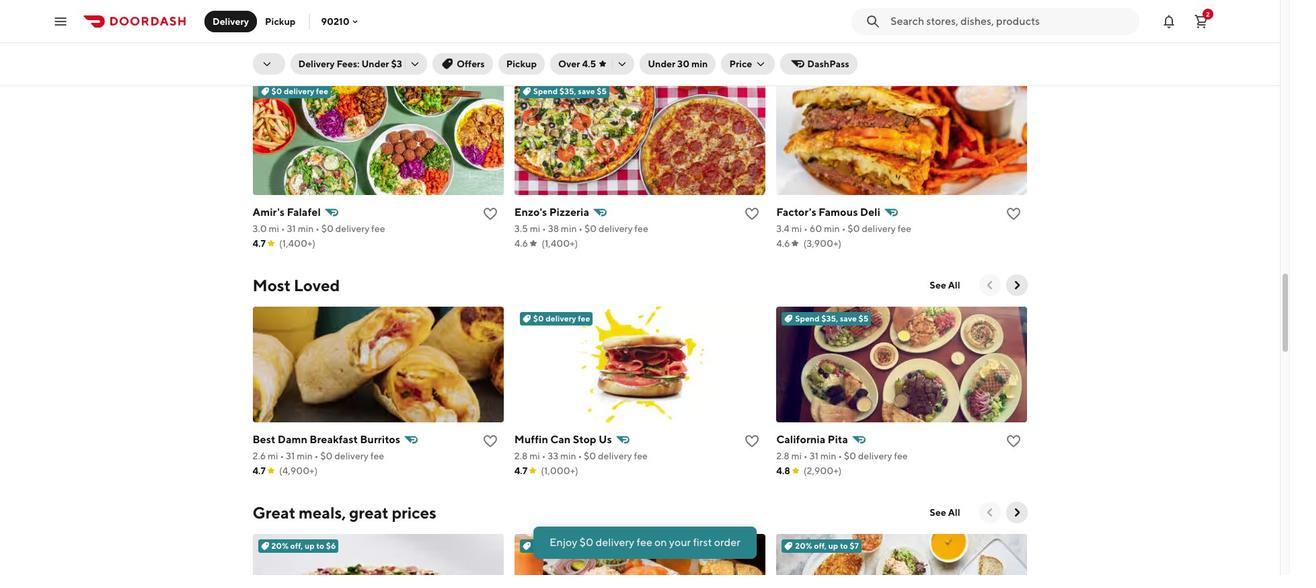 Task type: locate. For each thing, give the bounding box(es) containing it.
$6
[[326, 541, 336, 551]]

2 4.6 from the left
[[777, 238, 790, 249]]

3.4
[[777, 223, 790, 234]]

0 horizontal spatial spend $35, save $5
[[534, 86, 607, 96]]

1 vertical spatial $0 delivery fee
[[534, 314, 591, 324]]

$35, for pita
[[822, 314, 839, 324]]

0 horizontal spatial up
[[305, 541, 315, 551]]

(2,900+)
[[804, 466, 842, 476]]

price
[[730, 59, 753, 69]]

(1,400+) down 3.0 mi • 31 min • $​0 delivery fee
[[279, 238, 316, 249]]

0 vertical spatial $5
[[597, 86, 607, 96]]

2 under from the left
[[648, 59, 676, 69]]

to left $6
[[316, 541, 324, 551]]

4.7
[[253, 238, 266, 249], [253, 466, 266, 476], [515, 466, 528, 476]]

off, for 20% off, up to $7
[[814, 541, 827, 551]]

1 horizontal spatial click to add this store to your saved list image
[[744, 206, 761, 222]]

1 all from the top
[[949, 280, 961, 291]]

mi for muffin
[[530, 451, 540, 462]]

1 vertical spatial previous button of carousel image
[[984, 506, 997, 520]]

1 click to add this store to your saved list image from the left
[[482, 206, 499, 222]]

4.8 down california
[[777, 466, 791, 476]]

offers button
[[433, 53, 493, 75]]

4.7 down 3.0
[[253, 238, 266, 249]]

2 see all from the top
[[930, 507, 961, 518]]

1 horizontal spatial under
[[648, 59, 676, 69]]

delivery for muffin can stop us
[[598, 451, 632, 462]]

see all for great meals, great prices
[[930, 507, 961, 518]]

4.6
[[515, 238, 528, 249], [777, 238, 790, 249]]

min for factor's famous deli
[[824, 223, 840, 234]]

see
[[930, 280, 947, 291], [930, 507, 947, 518]]

0 vertical spatial save
[[578, 86, 595, 96]]

0 vertical spatial see
[[930, 280, 947, 291]]

to
[[316, 541, 324, 551], [840, 541, 848, 551]]

0 vertical spatial see all link
[[922, 275, 969, 296]]

4.7 for muffin
[[515, 466, 528, 476]]

0 horizontal spatial (1,400+)
[[279, 238, 316, 249]]

mi right 3.4
[[792, 223, 802, 234]]

pickup left over
[[507, 59, 537, 69]]

1 vertical spatial 4.8
[[777, 466, 791, 476]]

1 horizontal spatial up
[[829, 541, 839, 551]]

(1,400+) down 38
[[542, 238, 578, 249]]

spend $35, save $5
[[534, 86, 607, 96], [796, 314, 869, 324]]

2
[[1207, 10, 1211, 18]]

(1,400+) for pizzeria
[[542, 238, 578, 249]]

best
[[253, 433, 276, 446]]

1 horizontal spatial 4.8
[[777, 466, 791, 476]]

2 vertical spatial $0
[[580, 536, 594, 549]]

4.6 down 3.4
[[777, 238, 790, 249]]

$​0 for can
[[584, 451, 596, 462]]

off, left $6
[[290, 541, 303, 551]]

Store search: begin typing to search for stores available on DoorDash text field
[[891, 14, 1132, 29]]

over
[[559, 59, 580, 69]]

see all link
[[922, 275, 969, 296], [922, 502, 969, 524]]

dashpass
[[808, 59, 850, 69]]

0 horizontal spatial $0 delivery fee
[[272, 86, 328, 96]]

min right 38
[[561, 223, 577, 234]]

4.7 down the 2.6
[[253, 466, 266, 476]]

mi for best
[[268, 451, 278, 462]]

0 horizontal spatial delivery
[[213, 16, 249, 27]]

up
[[305, 541, 315, 551], [829, 541, 839, 551]]

min up (4,900+)
[[297, 451, 313, 462]]

0 vertical spatial all
[[949, 280, 961, 291]]

2 off, from the left
[[814, 541, 827, 551]]

1 horizontal spatial delivery
[[298, 59, 335, 69]]

mi down california
[[792, 451, 802, 462]]

previous button of carousel image left next button of carousel image
[[984, 279, 997, 292]]

0 horizontal spatial 4.8
[[253, 11, 267, 22]]

0 horizontal spatial under
[[362, 59, 389, 69]]

click to add this store to your saved list image
[[1006, 206, 1023, 222], [482, 433, 499, 450], [744, 433, 761, 450], [1006, 433, 1023, 450]]

under left the 30 on the right top of page
[[648, 59, 676, 69]]

1 vertical spatial $0
[[534, 314, 544, 324]]

4.8 left (880+)
[[253, 11, 267, 22]]

1 horizontal spatial off,
[[814, 541, 827, 551]]

delivery for california pita
[[859, 451, 893, 462]]

delivery
[[213, 16, 249, 27], [298, 59, 335, 69]]

0 vertical spatial previous button of carousel image
[[984, 279, 997, 292]]

1 horizontal spatial 20%
[[796, 541, 813, 551]]

fees:
[[337, 59, 360, 69]]

0 vertical spatial spend $35, save $5
[[534, 86, 607, 96]]

1 previous button of carousel image from the top
[[984, 279, 997, 292]]

0 horizontal spatial $35,
[[560, 86, 577, 96]]

off, left $7
[[814, 541, 827, 551]]

under 30 min
[[648, 59, 708, 69]]

4.8
[[253, 11, 267, 22], [777, 466, 791, 476]]

$​0
[[322, 223, 334, 234], [585, 223, 597, 234], [848, 223, 860, 234], [321, 451, 333, 462], [584, 451, 596, 462], [844, 451, 857, 462]]

amir's falafel
[[253, 206, 321, 219]]

2 to from the left
[[840, 541, 848, 551]]

under inside button
[[648, 59, 676, 69]]

1 see from the top
[[930, 280, 947, 291]]

min for amir's falafel
[[298, 223, 314, 234]]

fee for california pita
[[894, 451, 908, 462]]

1 horizontal spatial $35,
[[822, 314, 839, 324]]

33
[[548, 451, 559, 462]]

loved
[[294, 276, 340, 295]]

2 click to add this store to your saved list image from the left
[[744, 206, 761, 222]]

1 horizontal spatial 2.8
[[777, 451, 790, 462]]

30
[[678, 59, 690, 69]]

save
[[578, 86, 595, 96], [840, 314, 857, 324], [579, 541, 596, 551]]

1 off, from the left
[[290, 541, 303, 551]]

20% for 20% off, up to $6
[[272, 541, 289, 551]]

2 2.8 from the left
[[777, 451, 790, 462]]

38
[[548, 223, 559, 234]]

0 vertical spatial 4.8
[[253, 11, 267, 22]]

1 see all link from the top
[[922, 275, 969, 296]]

previous button of carousel image left next button of carousel icon
[[984, 506, 997, 520]]

4.7 down muffin on the left
[[515, 466, 528, 476]]

1 see all from the top
[[930, 280, 961, 291]]

us
[[599, 433, 612, 446]]

2.8 for muffin can stop us
[[515, 451, 528, 462]]

mi right 3.0
[[269, 223, 279, 234]]

• down "pita"
[[839, 451, 843, 462]]

min right the 30 on the right top of page
[[692, 59, 708, 69]]

1 horizontal spatial to
[[840, 541, 848, 551]]

over 4.5
[[559, 59, 596, 69]]

click to add this store to your saved list image left enzo's
[[482, 206, 499, 222]]

2 all from the top
[[949, 507, 961, 518]]

all
[[949, 280, 961, 291], [949, 507, 961, 518]]

min right 60
[[824, 223, 840, 234]]

0 vertical spatial pickup
[[265, 16, 296, 27]]

31 down the amir's falafel
[[287, 223, 296, 234]]

1 20% from the left
[[272, 541, 289, 551]]

0 horizontal spatial pickup
[[265, 16, 296, 27]]

2 button
[[1188, 8, 1215, 35]]

fee
[[316, 86, 328, 96], [372, 223, 385, 234], [635, 223, 649, 234], [898, 223, 912, 234], [578, 314, 591, 324], [371, 451, 384, 462], [634, 451, 648, 462], [894, 451, 908, 462], [637, 536, 653, 549]]

$​0 up loved
[[322, 223, 334, 234]]

0 horizontal spatial 20%
[[272, 541, 289, 551]]

click to add this store to your saved list image
[[482, 206, 499, 222], [744, 206, 761, 222]]

under 30 min button
[[640, 53, 716, 75]]

all left next button of carousel image
[[949, 280, 961, 291]]

0 vertical spatial see all
[[930, 280, 961, 291]]

0 horizontal spatial click to add this store to your saved list image
[[482, 206, 499, 222]]

3.0
[[253, 223, 267, 234]]

spend for enzo's
[[534, 86, 558, 96]]

0 vertical spatial $35,
[[560, 86, 577, 96]]

mi down muffin on the left
[[530, 451, 540, 462]]

1 horizontal spatial (1,400+)
[[542, 238, 578, 249]]

delivery inside button
[[213, 16, 249, 27]]

most loved link
[[253, 275, 340, 296]]

1 vertical spatial see all link
[[922, 502, 969, 524]]

2.8 down california
[[777, 451, 790, 462]]

see all for most loved
[[930, 280, 961, 291]]

$​0 down best damn breakfast burritos
[[321, 451, 333, 462]]

31 for pita
[[810, 451, 819, 462]]

31 down damn
[[286, 451, 295, 462]]

delivery fees: under $3
[[298, 59, 402, 69]]

min up (2,900+)
[[821, 451, 837, 462]]

$5 for enzo's pizzeria
[[597, 86, 607, 96]]

0 horizontal spatial 4.6
[[515, 238, 528, 249]]

pickup button left over
[[498, 53, 545, 75]]

support
[[253, 48, 313, 67]]

3.0 mi • 31 min • $​0 delivery fee
[[253, 223, 385, 234]]

pickup button up support at the top
[[257, 10, 304, 32]]

1 (1,400+) from the left
[[279, 238, 316, 249]]

all left next button of carousel icon
[[949, 507, 961, 518]]

1 vertical spatial $35,
[[822, 314, 839, 324]]

delivery left fees:
[[298, 59, 335, 69]]

previous button of carousel image
[[984, 279, 997, 292], [984, 506, 997, 520]]

min
[[692, 59, 708, 69], [298, 223, 314, 234], [561, 223, 577, 234], [824, 223, 840, 234], [297, 451, 313, 462], [561, 451, 576, 462], [821, 451, 837, 462]]

20% down great
[[272, 541, 289, 551]]

mi for enzo's
[[530, 223, 541, 234]]

1 vertical spatial pickup
[[507, 59, 537, 69]]

31
[[287, 223, 296, 234], [286, 451, 295, 462], [810, 451, 819, 462]]

1 horizontal spatial spend $35, save $5
[[796, 314, 869, 324]]

to left $7
[[840, 541, 848, 551]]

to for $7
[[840, 541, 848, 551]]

1 vertical spatial see all
[[930, 507, 961, 518]]

up left $7
[[829, 541, 839, 551]]

$​0 down "pita"
[[844, 451, 857, 462]]

$​0 down famous
[[848, 223, 860, 234]]

delivery for amir's falafel
[[336, 223, 370, 234]]

$​0 for pita
[[844, 451, 857, 462]]

min down falafel
[[298, 223, 314, 234]]

•
[[281, 223, 285, 234], [316, 223, 320, 234], [542, 223, 546, 234], [579, 223, 583, 234], [804, 223, 808, 234], [842, 223, 846, 234], [280, 451, 284, 462], [315, 451, 319, 462], [542, 451, 546, 462], [578, 451, 582, 462], [804, 451, 808, 462], [839, 451, 843, 462]]

1 horizontal spatial pickup
[[507, 59, 537, 69]]

2 see all link from the top
[[922, 502, 969, 524]]

1 horizontal spatial $0
[[534, 314, 544, 324]]

1 horizontal spatial pickup button
[[498, 53, 545, 75]]

0 vertical spatial pickup button
[[257, 10, 304, 32]]

$5 for california pita
[[859, 314, 869, 324]]

0 horizontal spatial to
[[316, 541, 324, 551]]

fee for best damn breakfast burritos
[[371, 451, 384, 462]]

31 for damn
[[286, 451, 295, 462]]

save for enzo's pizzeria
[[578, 86, 595, 96]]

1 vertical spatial $5
[[859, 314, 869, 324]]

1 vertical spatial pickup button
[[498, 53, 545, 75]]

fee for factor's famous deli
[[898, 223, 912, 234]]

off, for 20% off, up to $6
[[290, 541, 303, 551]]

pickup
[[265, 16, 296, 27], [507, 59, 537, 69]]

• down falafel
[[316, 223, 320, 234]]

pickup button
[[257, 10, 304, 32], [498, 53, 545, 75]]

4.7 for amir's
[[253, 238, 266, 249]]

1 horizontal spatial $0 delivery fee
[[534, 314, 591, 324]]

1 up from the left
[[305, 541, 315, 551]]

$35, for pizzeria
[[560, 86, 577, 96]]

your
[[669, 536, 691, 549]]

1 vertical spatial all
[[949, 507, 961, 518]]

2.6
[[253, 451, 266, 462]]

2 (1,400+) from the left
[[542, 238, 578, 249]]

1 2.8 from the left
[[515, 451, 528, 462]]

click to add this store to your saved list image left factor's
[[744, 206, 761, 222]]

2 up from the left
[[829, 541, 839, 551]]

spend $30, save $5
[[534, 541, 608, 551]]

2 see from the top
[[930, 507, 947, 518]]

0 vertical spatial delivery
[[213, 16, 249, 27]]

4.6 down 3.5
[[515, 238, 528, 249]]

1 4.6 from the left
[[515, 238, 528, 249]]

up left $6
[[305, 541, 315, 551]]

0 horizontal spatial $0
[[272, 86, 282, 96]]

2.8 down muffin on the left
[[515, 451, 528, 462]]

$5
[[597, 86, 607, 96], [859, 314, 869, 324], [598, 541, 608, 551]]

click to add this store to your saved list image for deli
[[1006, 206, 1023, 222]]

$​0 down pizzeria
[[585, 223, 597, 234]]

2 previous button of carousel image from the top
[[984, 506, 997, 520]]

mi right 3.5
[[530, 223, 541, 234]]

0 vertical spatial spend
[[534, 86, 558, 96]]

1 vertical spatial spend $35, save $5
[[796, 314, 869, 324]]

0 vertical spatial $0 delivery fee
[[272, 86, 328, 96]]

3 items, open order cart image
[[1194, 13, 1210, 29]]

mi right the 2.6
[[268, 451, 278, 462]]

mi
[[269, 223, 279, 234], [530, 223, 541, 234], [792, 223, 802, 234], [268, 451, 278, 462], [530, 451, 540, 462], [792, 451, 802, 462]]

1 vertical spatial delivery
[[298, 59, 335, 69]]

1 vertical spatial save
[[840, 314, 857, 324]]

$0 delivery fee
[[272, 86, 328, 96], [534, 314, 591, 324]]

under
[[362, 59, 389, 69], [648, 59, 676, 69]]

0 vertical spatial $0
[[272, 86, 282, 96]]

20% left $7
[[796, 541, 813, 551]]

1 vertical spatial see
[[930, 507, 947, 518]]

over 4.5 button
[[551, 53, 635, 75]]

next button of carousel image
[[1010, 506, 1024, 520]]

min right 33
[[561, 451, 576, 462]]

(1,000+)
[[541, 466, 579, 476]]

20%
[[272, 541, 289, 551], [796, 541, 813, 551]]

$0 for muffin
[[534, 314, 544, 324]]

1 horizontal spatial 4.6
[[777, 238, 790, 249]]

• down california
[[804, 451, 808, 462]]

2 20% from the left
[[796, 541, 813, 551]]

delivery for enzo's pizzeria
[[599, 223, 633, 234]]

0 horizontal spatial 2.8
[[515, 451, 528, 462]]

31 down california pita
[[810, 451, 819, 462]]

1 to from the left
[[316, 541, 324, 551]]

4.8 for (880+)
[[253, 11, 267, 22]]

delivery for best damn breakfast burritos
[[335, 451, 369, 462]]

delivery button
[[205, 10, 257, 32]]

great meals, great prices
[[253, 503, 437, 522]]

under left $3
[[362, 59, 389, 69]]

order
[[714, 536, 741, 549]]

save for california pita
[[840, 314, 857, 324]]

$​0 down stop
[[584, 451, 596, 462]]

• left 38
[[542, 223, 546, 234]]

click to add this store to your saved list image for enzo's pizzeria
[[744, 206, 761, 222]]

delivery left (880+)
[[213, 16, 249, 27]]

• down pizzeria
[[579, 223, 583, 234]]

pickup up support at the top
[[265, 16, 296, 27]]

2.6 mi • 31 min • $​0 delivery fee
[[253, 451, 384, 462]]

0 horizontal spatial off,
[[290, 541, 303, 551]]

1 vertical spatial spend
[[796, 314, 820, 324]]

on
[[655, 536, 667, 549]]

(1,400+)
[[279, 238, 316, 249], [542, 238, 578, 249]]



Task type: vqa. For each thing, say whether or not it's contained in the screenshot.
4.6 related to Enzo's Pizzeria
yes



Task type: describe. For each thing, give the bounding box(es) containing it.
prices
[[392, 503, 437, 522]]

pizzeria
[[550, 206, 590, 219]]

delivery for delivery
[[213, 16, 249, 27]]

enjoy
[[550, 536, 578, 549]]

see all link for great meals, great prices
[[922, 502, 969, 524]]

factor's famous deli
[[777, 206, 881, 219]]

local
[[316, 48, 351, 67]]

great
[[349, 503, 389, 522]]

muffin can stop us
[[515, 433, 612, 446]]

min for muffin can stop us
[[561, 451, 576, 462]]

notification bell image
[[1162, 13, 1178, 29]]

previous button of carousel image for most loved
[[984, 279, 997, 292]]

delivery for delivery fees: under $3
[[298, 59, 335, 69]]

breakfast
[[310, 433, 358, 446]]

support local businesses link
[[253, 47, 435, 69]]

pita
[[828, 433, 849, 446]]

$0 delivery fee for can
[[534, 314, 591, 324]]

$0 delivery fee for falafel
[[272, 86, 328, 96]]

dashpass button
[[781, 53, 858, 75]]

4.8 for (2,900+)
[[777, 466, 791, 476]]

min for best damn breakfast burritos
[[297, 451, 313, 462]]

4.6 for factor's famous deli
[[777, 238, 790, 249]]

great
[[253, 503, 296, 522]]

1 under from the left
[[362, 59, 389, 69]]

stop
[[573, 433, 597, 446]]

$​0 for famous
[[848, 223, 860, 234]]

4.7 for best
[[253, 466, 266, 476]]

california
[[777, 433, 826, 446]]

all for great meals, great prices
[[949, 507, 961, 518]]

(880+)
[[280, 11, 309, 22]]

burritos
[[360, 433, 400, 446]]

click to add this store to your saved list image for amir's falafel
[[482, 206, 499, 222]]

factor's
[[777, 206, 817, 219]]

mi for california
[[792, 451, 802, 462]]

• down the amir's falafel
[[281, 223, 285, 234]]

price button
[[722, 53, 775, 75]]

(4,900+)
[[279, 466, 318, 476]]

to for $6
[[316, 541, 324, 551]]

3.5
[[515, 223, 528, 234]]

first
[[693, 536, 712, 549]]

see for most loved
[[930, 280, 947, 291]]

previous button of carousel image for great meals, great prices
[[984, 506, 997, 520]]

90210
[[321, 16, 350, 27]]

up for $7
[[829, 541, 839, 551]]

90210 button
[[321, 16, 360, 27]]

delivery for factor's famous deli
[[862, 223, 896, 234]]

click to add this store to your saved list image for stop
[[744, 433, 761, 450]]

next button of carousel image
[[1010, 279, 1024, 292]]

• left 60
[[804, 223, 808, 234]]

most loved
[[253, 276, 340, 295]]

min for california pita
[[821, 451, 837, 462]]

can
[[551, 433, 571, 446]]

2.8 for california pita
[[777, 451, 790, 462]]

best damn breakfast burritos
[[253, 433, 400, 446]]

2 vertical spatial spend
[[534, 541, 558, 551]]

famous
[[819, 206, 858, 219]]

fee for muffin can stop us
[[634, 451, 648, 462]]

• left 33
[[542, 451, 546, 462]]

3.5 mi • 38 min • $​0 delivery fee
[[515, 223, 649, 234]]

$​0 for damn
[[321, 451, 333, 462]]

0 horizontal spatial pickup button
[[257, 10, 304, 32]]

spend for california
[[796, 314, 820, 324]]

support local businesses
[[253, 48, 435, 67]]

offers
[[457, 59, 485, 69]]

all for most loved
[[949, 280, 961, 291]]

$30,
[[560, 541, 577, 551]]

amir's
[[253, 206, 285, 219]]

spend $35, save $5 for pizzeria
[[534, 86, 607, 96]]

• down damn
[[280, 451, 284, 462]]

2.8 mi • 33 min • $​0 delivery fee
[[515, 451, 648, 462]]

$7
[[850, 541, 859, 551]]

enzo's pizzeria
[[515, 206, 590, 219]]

(1,400+) for falafel
[[279, 238, 316, 249]]

4.6 for enzo's pizzeria
[[515, 238, 528, 249]]

california pita
[[777, 433, 849, 446]]

• down stop
[[578, 451, 582, 462]]

• down best damn breakfast burritos
[[315, 451, 319, 462]]

2 vertical spatial save
[[579, 541, 596, 551]]

falafel
[[287, 206, 321, 219]]

meals,
[[299, 503, 346, 522]]

min inside button
[[692, 59, 708, 69]]

2 vertical spatial $5
[[598, 541, 608, 551]]

see all link for most loved
[[922, 275, 969, 296]]

spend $35, save $5 for pita
[[796, 314, 869, 324]]

31 for falafel
[[287, 223, 296, 234]]

fee for amir's falafel
[[372, 223, 385, 234]]

deli
[[861, 206, 881, 219]]

damn
[[278, 433, 308, 446]]

20% for 20% off, up to $7
[[796, 541, 813, 551]]

$​0 for pizzeria
[[585, 223, 597, 234]]

min for enzo's pizzeria
[[561, 223, 577, 234]]

up for $6
[[305, 541, 315, 551]]

2.8 mi • 31 min • $​0 delivery fee
[[777, 451, 908, 462]]

enjoy $0 delivery fee on your first order
[[550, 536, 741, 549]]

most
[[253, 276, 291, 295]]

20% off, up to $6
[[272, 541, 336, 551]]

$3
[[391, 59, 402, 69]]

20% off, up to $7
[[796, 541, 859, 551]]

click to add this store to your saved list image for breakfast
[[482, 433, 499, 450]]

4.5
[[582, 59, 596, 69]]

enzo's
[[515, 206, 547, 219]]

mi for factor's
[[792, 223, 802, 234]]

2 horizontal spatial $0
[[580, 536, 594, 549]]

muffin
[[515, 433, 548, 446]]

mi for amir's
[[269, 223, 279, 234]]

open menu image
[[52, 13, 69, 29]]

fee for enzo's pizzeria
[[635, 223, 649, 234]]

$​0 for falafel
[[322, 223, 334, 234]]

60
[[810, 223, 823, 234]]

• down famous
[[842, 223, 846, 234]]

great meals, great prices link
[[253, 502, 437, 524]]

$0 for amir's
[[272, 86, 282, 96]]

(3,900+)
[[804, 238, 842, 249]]

3.4 mi • 60 min • $​0 delivery fee
[[777, 223, 912, 234]]

see for great meals, great prices
[[930, 507, 947, 518]]

businesses
[[355, 48, 435, 67]]



